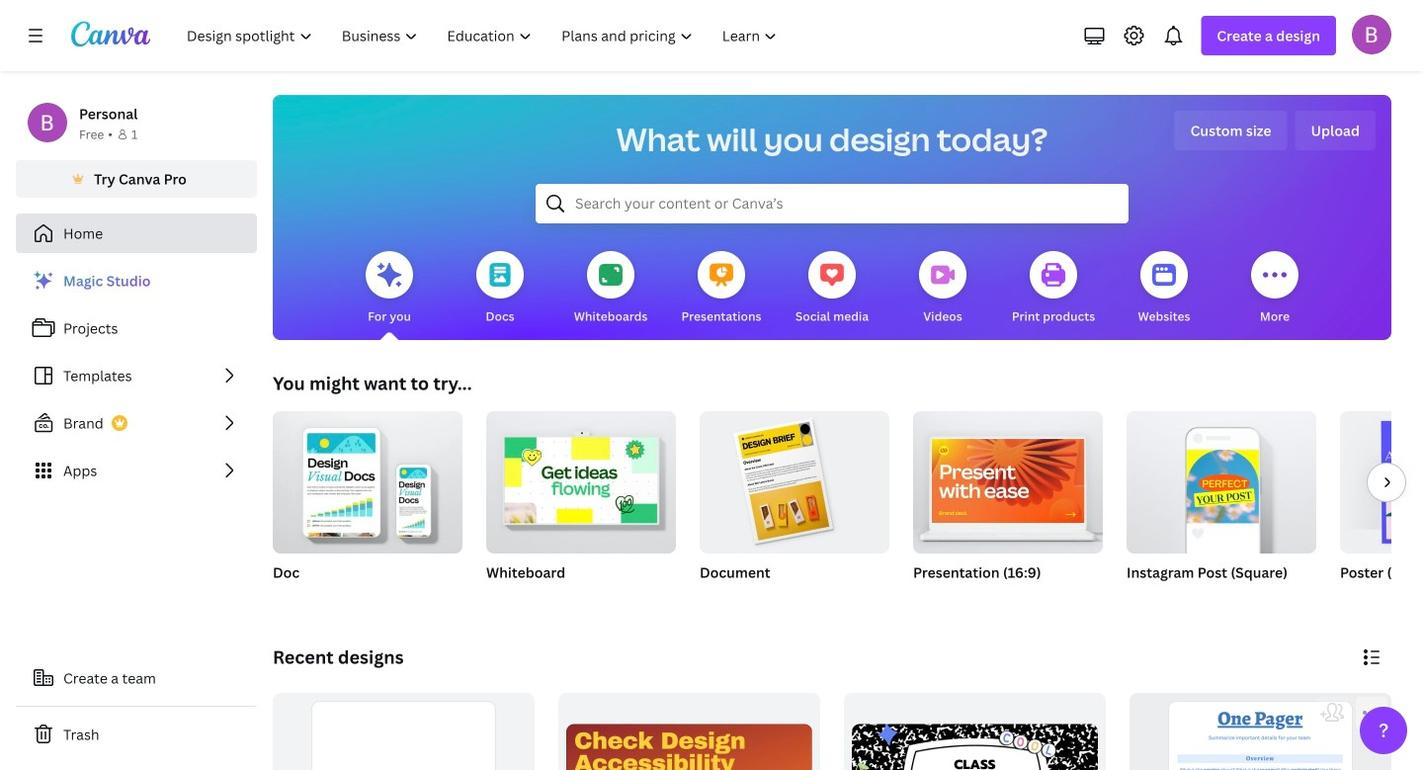 Task type: vqa. For each thing, say whether or not it's contained in the screenshot.
list
yes



Task type: locate. For each thing, give the bounding box(es) containing it.
list
[[16, 261, 257, 490]]

top level navigation element
[[174, 16, 794, 55]]

group
[[273, 403, 463, 607], [273, 403, 463, 554], [486, 403, 676, 607], [486, 403, 676, 554], [700, 403, 890, 607], [700, 403, 890, 554], [913, 411, 1103, 607], [913, 411, 1103, 554], [1127, 411, 1317, 607], [1340, 411, 1423, 607], [273, 693, 535, 770], [558, 693, 820, 770], [1130, 693, 1392, 770]]

None search field
[[536, 184, 1129, 223]]



Task type: describe. For each thing, give the bounding box(es) containing it.
bob builder image
[[1352, 15, 1392, 54]]

Search search field
[[575, 185, 1089, 222]]



